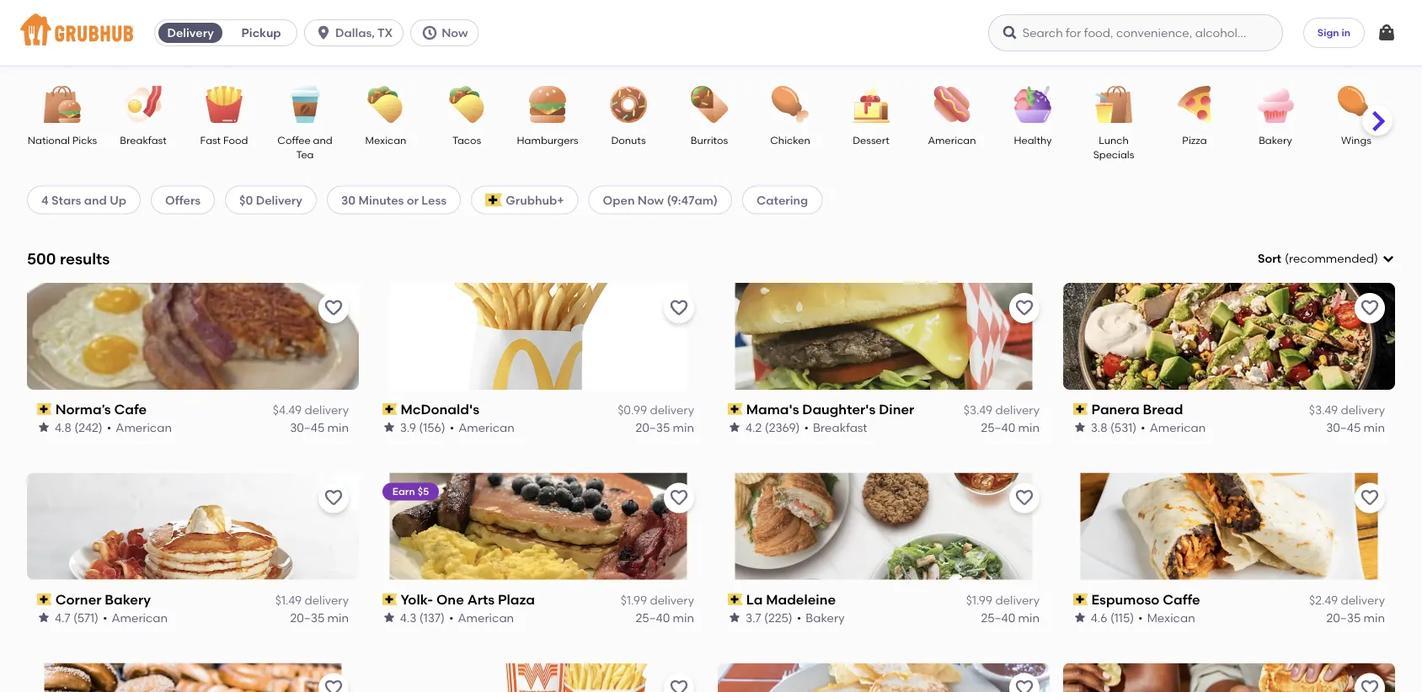 Task type: vqa. For each thing, say whether or not it's contained in the screenshot.
svg image inside the field
yes



Task type: locate. For each thing, give the bounding box(es) containing it.
subscription pass image left la
[[728, 594, 743, 606]]

star icon image left 4.7
[[37, 611, 51, 625]]

american down arts
[[458, 611, 514, 625]]

delivery left pickup at the left of the page
[[167, 26, 214, 40]]

svg image inside dallas, tx button
[[315, 24, 332, 41]]

1 horizontal spatial mexican
[[1147, 611, 1195, 625]]

less
[[421, 193, 447, 207]]

save this restaurant image for corner bakery
[[324, 488, 344, 509]]

• down the one
[[449, 611, 454, 625]]

$1.99 for yolk- one arts plaza
[[621, 594, 647, 608]]

• american for corner bakery
[[103, 611, 168, 625]]

mexican down mexican 'image'
[[365, 134, 406, 146]]

save this restaurant image
[[669, 298, 689, 318], [1014, 298, 1035, 318], [669, 488, 689, 509], [1014, 488, 1035, 509], [1360, 488, 1380, 509], [669, 679, 689, 693], [1014, 679, 1035, 693], [1360, 679, 1380, 693]]

(242)
[[74, 420, 103, 435]]

0 horizontal spatial bakery
[[105, 592, 151, 608]]

now right tx
[[442, 26, 468, 40]]

save this restaurant button for "potbelly sandwich works logo" at right bottom
[[1355, 674, 1385, 693]]

american down corner bakery
[[112, 611, 168, 625]]

save this restaurant button for corner bakery logo
[[318, 483, 349, 514]]

mexican down caffe
[[1147, 611, 1195, 625]]

yolk-
[[401, 592, 433, 608]]

star icon image left 3.7
[[728, 611, 741, 625]]

2 horizontal spatial bakery
[[1259, 134, 1292, 146]]

0 horizontal spatial 20–35
[[290, 611, 325, 625]]

1 horizontal spatial 20–35 min
[[636, 420, 694, 435]]

30–45 for panera bread
[[1326, 420, 1361, 435]]

0 horizontal spatial and
[[84, 193, 107, 207]]

1 horizontal spatial $1.99 delivery
[[966, 594, 1040, 608]]

• right (156)
[[450, 420, 454, 435]]

$0
[[239, 193, 253, 207]]

0 horizontal spatial breakfast
[[120, 134, 167, 146]]

(9:47am)
[[667, 193, 718, 207]]

2 $3.49 from the left
[[1309, 403, 1338, 418]]

national picks image
[[33, 86, 92, 123]]

(
[[1285, 252, 1289, 266]]

breakfast
[[120, 134, 167, 146], [813, 420, 868, 435]]

subscription pass image left corner
[[37, 594, 52, 606]]

sign
[[1318, 26, 1339, 39]]

svg image
[[1377, 23, 1397, 43], [315, 24, 332, 41], [421, 24, 438, 41], [1002, 24, 1018, 41]]

grubhub+
[[506, 193, 564, 207]]

save this restaurant image for "mcdonald's logo"
[[669, 298, 689, 318]]

25–40
[[981, 420, 1015, 435], [636, 611, 670, 625], [981, 611, 1015, 625]]

one
[[437, 592, 464, 608]]

pizza
[[1182, 134, 1207, 146]]

mama's daughter's diner
[[746, 401, 914, 418]]

delivery for yolk- one arts plaza
[[650, 594, 694, 608]]

20–35 down $1.49 delivery
[[290, 611, 325, 625]]

30–45
[[290, 420, 325, 435], [1326, 420, 1361, 435]]

1 30–45 min from the left
[[290, 420, 349, 435]]

• down panera bread
[[1141, 420, 1146, 435]]

$3.49
[[964, 403, 993, 418], [1309, 403, 1338, 418]]

0 horizontal spatial now
[[442, 26, 468, 40]]

star icon image for panera bread
[[1073, 421, 1087, 434]]

subscription pass image left yolk-
[[383, 594, 397, 606]]

1 vertical spatial bakery
[[105, 592, 151, 608]]

norma's cafe logo image
[[27, 283, 359, 390]]

1 $1.99 from the left
[[621, 594, 647, 608]]

pizza image
[[1165, 86, 1224, 123]]

bakery down madeleine
[[806, 611, 845, 625]]

2 horizontal spatial 20–35 min
[[1327, 611, 1385, 625]]

norma's cafe
[[55, 401, 147, 418]]

subscription pass image left mcdonald's
[[383, 404, 397, 415]]

2 $1.99 from the left
[[966, 594, 993, 608]]

la
[[746, 592, 763, 608]]

save this restaurant button for panera bread logo
[[1355, 293, 1385, 323]]

subscription pass image
[[37, 404, 52, 415], [728, 404, 743, 415], [1073, 404, 1088, 415], [728, 594, 743, 606], [1073, 594, 1088, 606]]

2 $3.49 delivery from the left
[[1309, 403, 1385, 418]]

1 horizontal spatial bakery
[[806, 611, 845, 625]]

star icon image left 3.9
[[383, 421, 396, 434]]

american for corner bakery
[[112, 611, 168, 625]]

2 horizontal spatial 20–35
[[1327, 611, 1361, 625]]

american for yolk- one arts plaza
[[458, 611, 514, 625]]

whataburger logo image
[[372, 664, 704, 693]]

star icon image left 4.3
[[383, 611, 396, 625]]

2 vertical spatial bakery
[[806, 611, 845, 625]]

$1.49 delivery
[[275, 594, 349, 608]]

svg image up 'healthy' image
[[1002, 24, 1018, 41]]

save this restaurant button for the la madeleine logo
[[1009, 483, 1040, 514]]

• american for panera bread
[[1141, 420, 1206, 435]]

$3.49 for panera bread
[[1309, 403, 1338, 418]]

1 30–45 from the left
[[290, 420, 325, 435]]

yolk- one arts plaza logo image
[[390, 473, 687, 580]]

30 minutes or less
[[341, 193, 447, 207]]

save this restaurant image for whataburger logo
[[669, 679, 689, 693]]

dessert
[[853, 134, 890, 146]]

subscription pass image left panera
[[1073, 404, 1088, 415]]

save this restaurant image for panera bread
[[1360, 298, 1380, 318]]

• american down mcdonald's
[[450, 420, 515, 435]]

diner
[[879, 401, 914, 418]]

0 horizontal spatial 20–35 min
[[290, 611, 349, 625]]

0 horizontal spatial $1.99
[[621, 594, 647, 608]]

None field
[[1258, 250, 1395, 267]]

star icon image left 4.2
[[728, 421, 741, 434]]

0 vertical spatial bakery
[[1259, 134, 1292, 146]]

4.6 (115)
[[1091, 611, 1134, 625]]

star icon image left 4.8
[[37, 421, 51, 434]]

breakfast down "daughter's"
[[813, 420, 868, 435]]

save this restaurant image for "potbelly sandwich works logo" at right bottom
[[1360, 679, 1380, 693]]

$1.99 for la madeleine
[[966, 594, 993, 608]]

hamburgers
[[517, 134, 578, 146]]

bread
[[1143, 401, 1183, 418]]

and left up on the top of page
[[84, 193, 107, 207]]

bakery
[[1259, 134, 1292, 146], [105, 592, 151, 608], [806, 611, 845, 625]]

subscription pass image for espumoso caffe
[[1073, 594, 1088, 606]]

delivery for corner bakery
[[305, 594, 349, 608]]

(115)
[[1111, 611, 1134, 625]]

delivery inside button
[[167, 26, 214, 40]]

fast food
[[200, 134, 248, 146]]

1 $3.49 delivery from the left
[[964, 403, 1040, 418]]

$3.49 delivery
[[964, 403, 1040, 418], [1309, 403, 1385, 418]]

min for panera bread
[[1364, 420, 1385, 435]]

1 horizontal spatial $3.49 delivery
[[1309, 403, 1385, 418]]

20–35 min for mcdonald's
[[636, 420, 694, 435]]

save this restaurant image for norma's cafe
[[324, 298, 344, 318]]

star icon image for mcdonald's
[[383, 421, 396, 434]]

4.3
[[400, 611, 417, 625]]

subscription pass image left mama's at the bottom right of the page
[[728, 404, 743, 415]]

tacos
[[452, 134, 481, 146]]

0 horizontal spatial mexican
[[365, 134, 406, 146]]

and
[[313, 134, 333, 146], [84, 193, 107, 207]]

bakery right corner
[[105, 592, 151, 608]]

1 vertical spatial delivery
[[256, 193, 302, 207]]

25–40 min
[[981, 420, 1040, 435], [636, 611, 694, 625], [981, 611, 1040, 625]]

25–40 for arts
[[636, 611, 670, 625]]

subscription pass image left espumoso
[[1073, 594, 1088, 606]]

now right open
[[638, 193, 664, 207]]

30–45 min
[[290, 420, 349, 435], [1326, 420, 1385, 435]]

1 $3.49 from the left
[[964, 403, 993, 418]]

star icon image left 4.6
[[1073, 611, 1087, 625]]

donuts
[[611, 134, 646, 146]]

save this restaurant image
[[324, 298, 344, 318], [1360, 298, 1380, 318], [324, 488, 344, 509], [324, 679, 344, 693]]

subscription pass image left norma's at the bottom left of page
[[37, 404, 52, 415]]

• down madeleine
[[797, 611, 801, 625]]

delivery for mama's daughter's diner
[[995, 403, 1040, 418]]

save this restaurant button
[[318, 293, 349, 323], [664, 293, 694, 323], [1009, 293, 1040, 323], [1355, 293, 1385, 323], [318, 483, 349, 514], [664, 483, 694, 514], [1009, 483, 1040, 514], [1355, 483, 1385, 514], [318, 674, 349, 693], [664, 674, 694, 693], [1009, 674, 1040, 693], [1355, 674, 1385, 693]]

4.6
[[1091, 611, 1108, 625]]

• american down cafe
[[107, 420, 172, 435]]

• american down corner bakery
[[103, 611, 168, 625]]

(2369)
[[765, 420, 800, 435]]

corner
[[55, 592, 102, 608]]

0 vertical spatial delivery
[[167, 26, 214, 40]]

chicken
[[770, 134, 810, 146]]

$0 delivery
[[239, 193, 302, 207]]

delivery for espumoso caffe
[[1341, 594, 1385, 608]]

20–35 min down $0.99 delivery
[[636, 420, 694, 435]]

1 horizontal spatial now
[[638, 193, 664, 207]]

open now (9:47am)
[[603, 193, 718, 207]]

save this restaurant button for norma's cafe logo
[[318, 293, 349, 323]]

30–45 min for norma's cafe
[[290, 420, 349, 435]]

subscription pass image for la madeleine
[[728, 594, 743, 606]]

20–35 min down $1.49 delivery
[[290, 611, 349, 625]]

tacos image
[[437, 86, 496, 123]]

0 horizontal spatial 30–45
[[290, 420, 325, 435]]

svg image left dallas,
[[315, 24, 332, 41]]

20–35 for espumoso caffe
[[1327, 611, 1361, 625]]

healthy image
[[1003, 86, 1062, 123]]

1 horizontal spatial $1.99
[[966, 594, 993, 608]]

1 horizontal spatial and
[[313, 134, 333, 146]]

20–35 down $0.99 delivery
[[636, 420, 670, 435]]

sort ( recommended )
[[1258, 252, 1378, 266]]

bakery down bakery image
[[1259, 134, 1292, 146]]

0 vertical spatial mexican
[[365, 134, 406, 146]]

• right (115)
[[1139, 611, 1143, 625]]

• american down arts
[[449, 611, 514, 625]]

arts
[[468, 592, 495, 608]]

american down bread
[[1150, 420, 1206, 435]]

4.7 (571)
[[55, 611, 99, 625]]

american down mcdonald's
[[459, 420, 515, 435]]

30–45 min for panera bread
[[1326, 420, 1385, 435]]

4.3 (137)
[[400, 611, 445, 625]]

(137)
[[420, 611, 445, 625]]

1 horizontal spatial 20–35
[[636, 420, 670, 435]]

20–35 for mcdonald's
[[636, 420, 670, 435]]

delivery right '$0'
[[256, 193, 302, 207]]

delivery
[[305, 403, 349, 418], [650, 403, 694, 418], [995, 403, 1040, 418], [1341, 403, 1385, 418], [305, 594, 349, 608], [650, 594, 694, 608], [995, 594, 1040, 608], [1341, 594, 1385, 608]]

3.8 (531)
[[1091, 420, 1137, 435]]

subscription pass image for corner bakery
[[37, 594, 52, 606]]

4.8
[[55, 420, 71, 435]]

american down american image
[[928, 134, 976, 146]]

delivery for mcdonald's
[[650, 403, 694, 418]]

0 horizontal spatial delivery
[[167, 26, 214, 40]]

1 vertical spatial now
[[638, 193, 664, 207]]

2 $1.99 delivery from the left
[[966, 594, 1040, 608]]

0 horizontal spatial $3.49 delivery
[[964, 403, 1040, 418]]

20–35 down $2.49 delivery
[[1327, 611, 1361, 625]]

lunch specials image
[[1084, 86, 1143, 123]]

$5
[[418, 486, 429, 498]]

save this restaurant button for sclafani's new york bagels and sandwiches logo
[[318, 674, 349, 693]]

caffe
[[1163, 592, 1200, 608]]

grubhub plus flag logo image
[[485, 193, 502, 207]]

subscription pass image
[[383, 404, 397, 415], [37, 594, 52, 606], [383, 594, 397, 606]]

american down cafe
[[116, 420, 172, 435]]

$1.99
[[621, 594, 647, 608], [966, 594, 993, 608]]

• down the "norma's cafe"
[[107, 420, 111, 435]]

20–35 min down $2.49 delivery
[[1327, 611, 1385, 625]]

wings
[[1341, 134, 1372, 146]]

none field containing sort
[[1258, 250, 1395, 267]]

1 horizontal spatial 30–45 min
[[1326, 420, 1385, 435]]

0 vertical spatial and
[[313, 134, 333, 146]]

star icon image left 3.8
[[1073, 421, 1087, 434]]

20–35 min for corner bakery
[[290, 611, 349, 625]]

svg image right tx
[[421, 24, 438, 41]]

$3.49 delivery for mama's daughter's diner
[[964, 403, 1040, 418]]

la madeleine
[[746, 592, 836, 608]]

burritos image
[[680, 86, 739, 123]]

save this restaurant button for the espumoso caffe logo in the right of the page
[[1355, 483, 1385, 514]]

star icon image for mama's daughter's diner
[[728, 421, 741, 434]]

20–35
[[636, 420, 670, 435], [290, 611, 325, 625], [1327, 611, 1361, 625]]

potbelly sandwich works logo image
[[1063, 664, 1395, 693]]

bakery image
[[1246, 86, 1305, 123]]

• american for mcdonald's
[[450, 420, 515, 435]]

• american down bread
[[1141, 420, 1206, 435]]

sign in
[[1318, 26, 1351, 39]]

0 vertical spatial now
[[442, 26, 468, 40]]

chicken image
[[761, 86, 820, 123]]

(531)
[[1111, 420, 1137, 435]]

2 30–45 min from the left
[[1326, 420, 1385, 435]]

save this restaurant button for "mcdonald's logo"
[[664, 293, 694, 323]]

min for norma's cafe
[[327, 420, 349, 435]]

breakfast down breakfast image
[[120, 134, 167, 146]]

0 horizontal spatial $3.49
[[964, 403, 993, 418]]

1 vertical spatial breakfast
[[813, 420, 868, 435]]

• for mcdonald's
[[450, 420, 454, 435]]

• right the (2369)
[[804, 420, 809, 435]]

$1.99 delivery
[[621, 594, 694, 608], [966, 594, 1040, 608]]

save this restaurant button for mama's daughter's diner logo
[[1009, 293, 1040, 323]]

delivery for norma's cafe
[[305, 403, 349, 418]]

• breakfast
[[804, 420, 868, 435]]

• american for yolk- one arts plaza
[[449, 611, 514, 625]]

and up tea
[[313, 134, 333, 146]]

star icon image
[[37, 421, 51, 434], [383, 421, 396, 434], [728, 421, 741, 434], [1073, 421, 1087, 434], [37, 611, 51, 625], [383, 611, 396, 625], [728, 611, 741, 625], [1073, 611, 1087, 625]]

2 30–45 from the left
[[1326, 420, 1361, 435]]

mcdonald's
[[401, 401, 480, 418]]

delivery for la madeleine
[[995, 594, 1040, 608]]

1 $1.99 delivery from the left
[[621, 594, 694, 608]]

mama's
[[746, 401, 799, 418]]

• for corner bakery
[[103, 611, 107, 625]]

1 horizontal spatial 30–45
[[1326, 420, 1361, 435]]

cafe
[[114, 401, 147, 418]]

1 horizontal spatial $3.49
[[1309, 403, 1338, 418]]

0 horizontal spatial 30–45 min
[[290, 420, 349, 435]]

• down corner bakery
[[103, 611, 107, 625]]

(225)
[[764, 611, 793, 625]]

20–35 min
[[636, 420, 694, 435], [290, 611, 349, 625], [1327, 611, 1385, 625]]

save this restaurant image for the la madeleine logo
[[1014, 488, 1035, 509]]

save this restaurant image for mama's daughter's diner logo
[[1014, 298, 1035, 318]]

0 horizontal spatial $1.99 delivery
[[621, 594, 694, 608]]



Task type: describe. For each thing, give the bounding box(es) containing it.
$4.49
[[273, 403, 302, 418]]

1 horizontal spatial breakfast
[[813, 420, 868, 435]]

picks
[[72, 134, 97, 146]]

healthy
[[1014, 134, 1052, 146]]

mcdonald's logo image
[[372, 283, 704, 390]]

$1.99 delivery for yolk- one arts plaza
[[621, 594, 694, 608]]

panera
[[1092, 401, 1140, 418]]

star icon image for corner bakery
[[37, 611, 51, 625]]

star icon image for yolk- one arts plaza
[[383, 611, 396, 625]]

bakery for • bakery
[[806, 611, 845, 625]]

now inside button
[[442, 26, 468, 40]]

food
[[223, 134, 248, 146]]

panera bread logo image
[[1063, 283, 1395, 390]]

3.9
[[400, 420, 416, 435]]

min for mama's daughter's diner
[[1018, 420, 1040, 435]]

0 vertical spatial breakfast
[[120, 134, 167, 146]]

earn
[[393, 486, 415, 498]]

earn $5
[[393, 486, 429, 498]]

lunch
[[1099, 134, 1129, 146]]

open
[[603, 193, 635, 207]]

min for mcdonald's
[[673, 420, 694, 435]]

25–40 min for arts
[[636, 611, 694, 625]]

$1.99 delivery for la madeleine
[[966, 594, 1040, 608]]

coffee and tea
[[277, 134, 333, 161]]

mama's daughter's diner logo image
[[718, 283, 1050, 390]]

1 horizontal spatial delivery
[[256, 193, 302, 207]]

star icon image for norma's cafe
[[37, 421, 51, 434]]

wings image
[[1327, 86, 1386, 123]]

stars
[[51, 193, 81, 207]]

$3.49 delivery for panera bread
[[1309, 403, 1385, 418]]

30
[[341, 193, 356, 207]]

burritos
[[691, 134, 728, 146]]

svg image
[[1382, 252, 1395, 266]]

500
[[27, 249, 56, 268]]

american image
[[923, 86, 982, 123]]

Search for food, convenience, alcohol... search field
[[988, 14, 1283, 51]]

national
[[28, 134, 70, 146]]

main navigation navigation
[[0, 0, 1422, 66]]

offers
[[165, 193, 201, 207]]

(571)
[[73, 611, 99, 625]]

• american for norma's cafe
[[107, 420, 172, 435]]

minutes
[[359, 193, 404, 207]]

panera bread
[[1092, 401, 1183, 418]]

min for espumoso caffe
[[1364, 611, 1385, 625]]

save this restaurant button for allgood cafe logo
[[1009, 674, 1040, 693]]

30–45 for norma's cafe
[[290, 420, 325, 435]]

• for norma's cafe
[[107, 420, 111, 435]]

min for corner bakery
[[327, 611, 349, 625]]

• for mama's daughter's diner
[[804, 420, 809, 435]]

3.7
[[746, 611, 761, 625]]

daughter's
[[802, 401, 876, 418]]

4.2
[[746, 420, 762, 435]]

$4.49 delivery
[[273, 403, 349, 418]]

allgood cafe logo image
[[718, 664, 1050, 693]]

coffee and tea image
[[276, 86, 334, 123]]

espumoso caffe logo image
[[1081, 473, 1378, 580]]

$2.49 delivery
[[1309, 594, 1385, 608]]

save this restaurant image for allgood cafe logo
[[1014, 679, 1035, 693]]

• for espumoso caffe
[[1139, 611, 1143, 625]]

up
[[110, 193, 126, 207]]

espumoso caffe
[[1092, 592, 1200, 608]]

min for la madeleine
[[1018, 611, 1040, 625]]

20–35 min for espumoso caffe
[[1327, 611, 1385, 625]]

catering
[[757, 193, 808, 207]]

1 vertical spatial mexican
[[1147, 611, 1195, 625]]

bakery for corner bakery
[[105, 592, 151, 608]]

dallas, tx
[[335, 26, 393, 40]]

$1.49
[[275, 594, 302, 608]]

sclafani's new york bagels and sandwiches logo image
[[27, 664, 359, 693]]

plaza
[[498, 592, 535, 608]]

star icon image for la madeleine
[[728, 611, 741, 625]]

delivery for panera bread
[[1341, 403, 1385, 418]]

save this restaurant image for the espumoso caffe logo in the right of the page
[[1360, 488, 1380, 509]]

coffee
[[277, 134, 311, 146]]

tx
[[377, 26, 393, 40]]

la madeleine logo image
[[735, 473, 1032, 580]]

subscription pass image for mama's daughter's diner
[[728, 404, 743, 415]]

star icon image for espumoso caffe
[[1073, 611, 1087, 625]]

svg image inside now button
[[421, 24, 438, 41]]

25–40 for diner
[[981, 420, 1015, 435]]

mexican image
[[356, 86, 415, 123]]

$3.49 for mama's daughter's diner
[[964, 403, 993, 418]]

(156)
[[419, 420, 446, 435]]

3.8
[[1091, 420, 1108, 435]]

4.7
[[55, 611, 70, 625]]

national picks
[[28, 134, 97, 146]]

pickup button
[[226, 19, 297, 46]]

hamburgers image
[[518, 86, 577, 123]]

$0.99 delivery
[[618, 403, 694, 418]]

american for mcdonald's
[[459, 420, 515, 435]]

subscription pass image for norma's cafe
[[37, 404, 52, 415]]

fast food image
[[195, 86, 254, 123]]

• for panera bread
[[1141, 420, 1146, 435]]

recommended
[[1289, 252, 1374, 266]]

tea
[[296, 149, 314, 161]]

subscription pass image for mcdonald's
[[383, 404, 397, 415]]

)
[[1374, 252, 1378, 266]]

• mexican
[[1139, 611, 1195, 625]]

4.8 (242)
[[55, 420, 103, 435]]

and inside coffee and tea
[[313, 134, 333, 146]]

25–40 min for diner
[[981, 420, 1040, 435]]

american for norma's cafe
[[116, 420, 172, 435]]

american for panera bread
[[1150, 420, 1206, 435]]

500 results
[[27, 249, 110, 268]]

yolk- one arts plaza
[[401, 592, 535, 608]]

1 vertical spatial and
[[84, 193, 107, 207]]

4
[[41, 193, 49, 207]]

save this restaurant button for whataburger logo
[[664, 674, 694, 693]]

$0.99
[[618, 403, 647, 418]]

4.2 (2369)
[[746, 420, 800, 435]]

lunch specials
[[1093, 134, 1134, 161]]

dessert image
[[842, 86, 901, 123]]

espumoso
[[1092, 592, 1160, 608]]

$2.49
[[1309, 594, 1338, 608]]

fast
[[200, 134, 221, 146]]

specials
[[1093, 149, 1134, 161]]

delivery button
[[155, 19, 226, 46]]

3.9 (156)
[[400, 420, 446, 435]]

3.7 (225)
[[746, 611, 793, 625]]

corner bakery
[[55, 592, 151, 608]]

norma's
[[55, 401, 111, 418]]

sign in button
[[1303, 18, 1365, 48]]

dallas,
[[335, 26, 375, 40]]

• for yolk- one arts plaza
[[449, 611, 454, 625]]

20–35 for corner bakery
[[290, 611, 325, 625]]

sort
[[1258, 252, 1281, 266]]

corner bakery logo image
[[27, 473, 359, 580]]

or
[[407, 193, 419, 207]]

subscription pass image for yolk- one arts plaza
[[383, 594, 397, 606]]

subscription pass image for panera bread
[[1073, 404, 1088, 415]]

madeleine
[[766, 592, 836, 608]]

svg image right in
[[1377, 23, 1397, 43]]

results
[[60, 249, 110, 268]]

breakfast image
[[114, 86, 173, 123]]

donuts image
[[599, 86, 658, 123]]

• for la madeleine
[[797, 611, 801, 625]]

• bakery
[[797, 611, 845, 625]]

min for yolk- one arts plaza
[[673, 611, 694, 625]]



